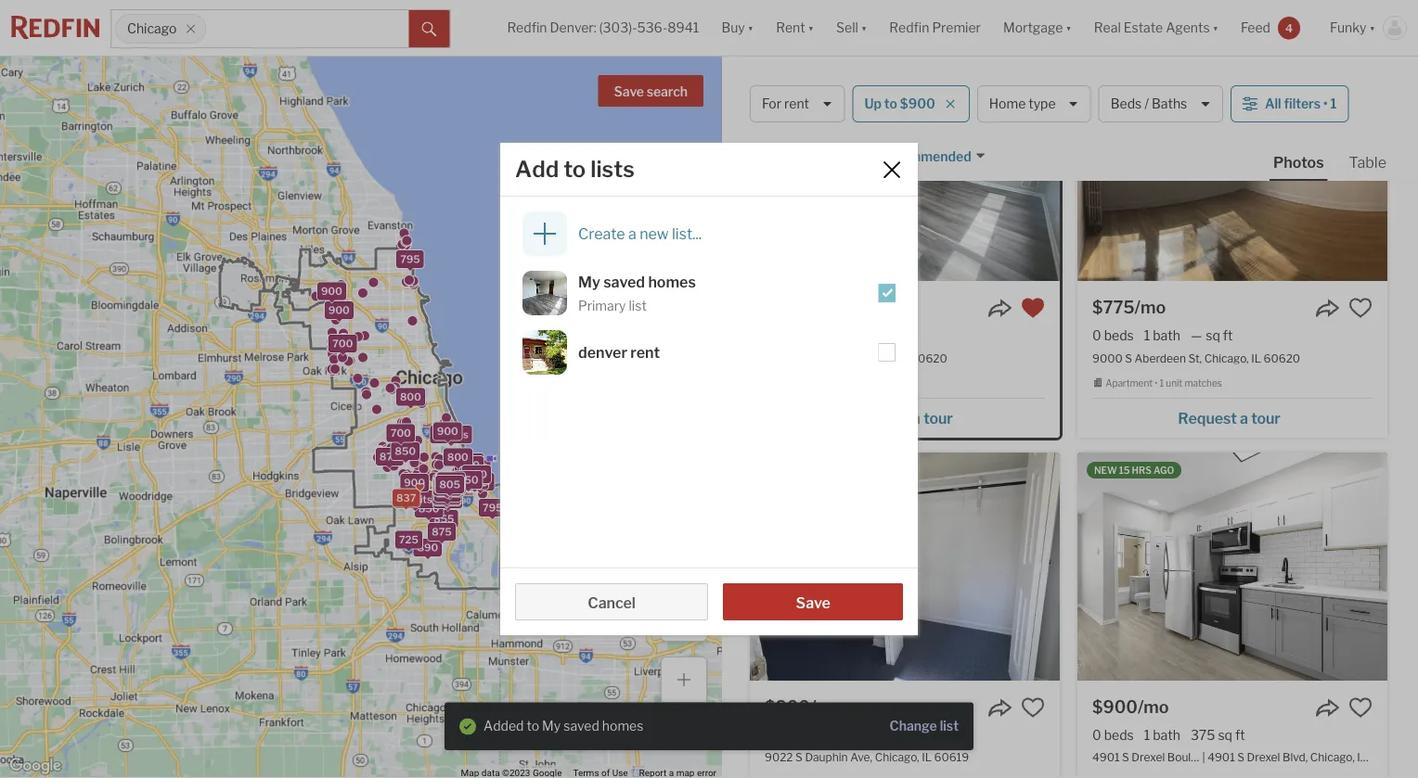 Task type: vqa. For each thing, say whether or not it's contained in the screenshot.
advertiser
no



Task type: locate. For each thing, give the bounding box(es) containing it.
to right up on the top right
[[885, 96, 898, 112]]

s right 9000
[[1125, 352, 1133, 365]]

il
[[899, 352, 909, 365], [1252, 352, 1262, 365], [922, 752, 932, 765], [1358, 752, 1368, 765]]

chicago left up on the top right
[[750, 75, 829, 100]]

1 vertical spatial homes
[[602, 719, 644, 735]]

request down the matches
[[1178, 409, 1237, 427]]

beds
[[1104, 328, 1134, 344], [1104, 728, 1134, 743]]

0 vertical spatial 0
[[1093, 328, 1102, 344]]

home type button
[[977, 85, 1092, 123]]

bath up aberdeen
[[1153, 328, 1181, 344]]

chicago, for dauphin
[[875, 752, 920, 765]]

0 horizontal spatial chicago
[[127, 21, 177, 37]]

1 beds from the top
[[1104, 328, 1134, 344]]

to for add
[[564, 156, 586, 182]]

1 horizontal spatial 4901
[[1208, 752, 1235, 765]]

820
[[437, 490, 457, 502]]

bath for $775 /mo
[[1153, 328, 1181, 344]]

my up primary
[[578, 273, 601, 291]]

2 horizontal spatial to
[[885, 96, 898, 112]]

1 0 beds from the top
[[1093, 328, 1134, 344]]

st, right 89th
[[836, 352, 849, 365]]

1 vertical spatial list
[[940, 719, 959, 735]]

1 horizontal spatial homes
[[648, 273, 696, 291]]

860
[[464, 470, 485, 482]]

request
[[1178, 6, 1237, 24], [778, 7, 837, 26], [851, 409, 910, 427], [1178, 409, 1237, 427]]

sq right the —
[[1206, 328, 1221, 344]]

1 horizontal spatial redfin
[[890, 20, 930, 36]]

save inside save button
[[796, 594, 831, 612]]

my right added
[[542, 719, 561, 735]]

ft for 375 sq ft
[[1236, 728, 1246, 743]]

rent for for rent
[[785, 96, 810, 112]]

2 0 from the top
[[1093, 728, 1102, 743]]

1 horizontal spatial list
[[940, 719, 959, 735]]

to inside dialog
[[564, 156, 586, 182]]

photos
[[1274, 153, 1324, 171]]

0 vertical spatial rent
[[785, 96, 810, 112]]

st,
[[836, 352, 849, 365], [1189, 352, 1202, 365]]

1 horizontal spatial 795
[[483, 502, 503, 514]]

save inside save search button
[[614, 84, 644, 100]]

chicago,
[[852, 352, 896, 365], [1205, 352, 1249, 365], [875, 752, 920, 765], [1311, 752, 1355, 765]]

a down '9000 s aberdeen st, chicago, il 60620'
[[1240, 409, 1249, 427]]

0 horizontal spatial 4901
[[1093, 752, 1120, 765]]

ft right 375
[[1236, 728, 1246, 743]]

request a tour button
[[1093, 0, 1373, 27], [765, 1, 901, 29], [765, 403, 1045, 431], [1093, 403, 1373, 431]]

list up 60619 at the right bottom
[[940, 719, 959, 735]]

request a tour
[[1178, 6, 1281, 24], [778, 7, 881, 26], [851, 409, 953, 427], [1178, 409, 1281, 427]]

1 vertical spatial to
[[564, 156, 586, 182]]

0 horizontal spatial units
[[407, 494, 432, 506]]

favorite button checkbox for $775 /mo
[[1349, 296, 1373, 320]]

2 units
[[398, 494, 432, 506]]

s for 9022
[[796, 752, 803, 765]]

rent inside option
[[631, 344, 660, 362]]

s right 9022 at the bottom right of the page
[[796, 752, 803, 765]]

beds up 9000
[[1104, 328, 1134, 344]]

0 horizontal spatial favorite button image
[[1021, 696, 1045, 720]]

1 895 from the left
[[441, 476, 461, 488]]

1 vertical spatial 795
[[483, 502, 503, 514]]

1 vertical spatial saved
[[564, 719, 600, 735]]

0 horizontal spatial my
[[542, 719, 561, 735]]

650 sq ft
[[854, 728, 910, 743]]

chicago left remove chicago image
[[127, 21, 177, 37]]

hrs
[[1132, 465, 1152, 476]]

1 horizontal spatial 895
[[470, 476, 491, 488]]

favorite button image for $900 /mo
[[1349, 696, 1373, 720]]

1 horizontal spatial •
[[1324, 96, 1328, 112]]

redfin inside button
[[890, 20, 930, 36]]

825
[[463, 467, 484, 479]]

1 vertical spatial chicago
[[750, 75, 829, 100]]

chicago, for 89th
[[852, 352, 896, 365]]

denver rent checkbox
[[500, 331, 918, 375]]

chicago, right blvd,
[[1311, 752, 1355, 765]]

saved inside my saved homes primary list
[[604, 273, 645, 291]]

blvd,
[[1283, 752, 1308, 765]]

1 horizontal spatial favorite button image
[[1349, 296, 1373, 320]]

1 vertical spatial 1 bath
[[1144, 728, 1181, 743]]

0 horizontal spatial saved
[[564, 719, 600, 735]]

remove outline
[[550, 726, 643, 741]]

$900 up 4901 s drexel boulevard
[[1093, 697, 1138, 717]]

request left feed
[[1178, 6, 1237, 24]]

beds for $900
[[1104, 728, 1134, 743]]

0 horizontal spatial 700
[[333, 338, 353, 350]]

to for added
[[527, 719, 540, 735]]

home
[[989, 96, 1026, 112]]

photos button
[[1270, 152, 1346, 181]]

2 4901 from the left
[[1208, 752, 1235, 765]]

1 horizontal spatial 60620
[[1264, 352, 1301, 365]]

0 vertical spatial my
[[578, 273, 601, 291]]

1 right filters
[[1331, 96, 1337, 112]]

0 horizontal spatial •
[[1155, 378, 1158, 389]]

photo of 4901 s drexel blvd, chicago, il 60615 image
[[1078, 453, 1388, 681]]

1 horizontal spatial my
[[578, 273, 601, 291]]

8941
[[668, 20, 699, 36]]

1 left unit
[[1160, 378, 1164, 389]]

0 vertical spatial $900
[[900, 96, 936, 112]]

1 vertical spatial bath
[[1153, 728, 1181, 743]]

to inside button
[[885, 96, 898, 112]]

my inside my saved homes primary list
[[578, 273, 601, 291]]

1 horizontal spatial st,
[[1189, 352, 1202, 365]]

0 vertical spatial 850
[[395, 446, 416, 458]]

1 st, from the left
[[836, 352, 849, 365]]

— sq ft
[[1191, 328, 1233, 344]]

ft right the —
[[1223, 328, 1233, 344]]

800
[[400, 392, 421, 404], [447, 452, 469, 464], [459, 460, 480, 472], [466, 464, 487, 476], [466, 469, 487, 481], [437, 494, 458, 506]]

beds down $900 /mo
[[1104, 728, 1134, 743]]

to right add
[[564, 156, 586, 182]]

s down $900 /mo
[[1123, 752, 1130, 765]]

2 favorite button image from the left
[[1349, 696, 1373, 720]]

favorite button checkbox
[[1021, 296, 1045, 320], [1349, 296, 1373, 320], [1021, 696, 1045, 720]]

0 vertical spatial •
[[1324, 96, 1328, 112]]

1 vertical spatial beds
[[1104, 728, 1134, 743]]

2 bath from the top
[[1153, 728, 1181, 743]]

/mo for $775
[[1135, 297, 1166, 318]]

to right added
[[527, 719, 540, 735]]

ave,
[[851, 752, 873, 765]]

for
[[762, 96, 782, 112]]

to for up
[[885, 96, 898, 112]]

1 horizontal spatial to
[[564, 156, 586, 182]]

1 horizontal spatial chicago
[[750, 75, 829, 100]]

0 horizontal spatial homes
[[602, 719, 644, 735]]

redfin left the premier
[[890, 20, 930, 36]]

• left unit
[[1155, 378, 1158, 389]]

1 favorite button image from the left
[[1021, 296, 1045, 320]]

1 horizontal spatial 700
[[391, 427, 411, 440]]

to
[[885, 96, 898, 112], [564, 156, 586, 182], [527, 719, 540, 735]]

890
[[462, 471, 483, 483], [437, 478, 458, 490], [437, 481, 458, 493], [417, 542, 438, 554]]

0 horizontal spatial $900
[[900, 96, 936, 112]]

sq for — sq ft
[[1206, 328, 1221, 344]]

a inside button
[[629, 225, 637, 243]]

all
[[1265, 96, 1282, 112]]

favorite button image
[[1021, 696, 1045, 720], [1349, 696, 1373, 720]]

875
[[380, 451, 400, 463], [441, 475, 461, 487], [439, 478, 459, 490], [432, 527, 452, 539]]

1 vertical spatial •
[[1155, 378, 1158, 389]]

4901 s drexel boulevard
[[1093, 752, 1221, 765]]

option group
[[500, 271, 918, 375]]

0 horizontal spatial to
[[527, 719, 540, 735]]

770
[[465, 475, 485, 487], [439, 478, 458, 490]]

redfin for redfin denver: (303)-536-8941
[[507, 20, 547, 36]]

ago
[[1154, 465, 1175, 476]]

4901 down $900 /mo
[[1093, 752, 1120, 765]]

save search
[[614, 84, 688, 100]]

sq right "650"
[[883, 728, 897, 743]]

1 bath up aberdeen
[[1144, 328, 1181, 344]]

60620 for 9000 s aberdeen st, chicago, il 60620
[[1264, 352, 1301, 365]]

a
[[1240, 6, 1249, 24], [840, 7, 848, 26], [629, 225, 637, 243], [913, 409, 921, 427], [1240, 409, 1249, 427]]

list inside my saved homes primary list
[[629, 298, 647, 314]]

chicago, down 650 sq ft
[[875, 752, 920, 765]]

for rent button
[[750, 85, 845, 123]]

1 horizontal spatial favorite button image
[[1349, 696, 1373, 720]]

/mo up aberdeen
[[1135, 297, 1166, 318]]

1 horizontal spatial units
[[443, 429, 469, 441]]

2 st, from the left
[[1189, 352, 1202, 365]]

redfin left denver:
[[507, 20, 547, 36]]

895
[[441, 476, 461, 488], [470, 476, 491, 488]]

photo of 9022 s dauphin ave, chicago, il 60619 image
[[750, 453, 1060, 681]]

My saved homes checkbox
[[500, 271, 918, 316]]

ft right "650"
[[900, 728, 910, 743]]

0 up 9000
[[1093, 328, 1102, 344]]

0 vertical spatial 0 beds
[[1093, 328, 1134, 344]]

units right 2
[[407, 494, 432, 506]]

filters
[[1285, 96, 1321, 112]]

rent right the denver
[[631, 344, 660, 362]]

2 beds from the top
[[1104, 728, 1134, 743]]

create a new list...
[[578, 225, 702, 243]]

2 895 from the left
[[470, 476, 491, 488]]

•
[[1324, 96, 1328, 112], [1155, 378, 1158, 389]]

1 favorite button image from the left
[[1021, 696, 1045, 720]]

chicago, down sq ft
[[852, 352, 896, 365]]

1 vertical spatial 700
[[391, 427, 411, 440]]

1 vertical spatial 850
[[458, 474, 479, 486]]

units for 3 units
[[443, 429, 469, 441]]

create a new list... button
[[523, 212, 896, 256]]

beds / baths
[[1111, 96, 1188, 112]]

sq for 375 sq ft
[[1218, 728, 1233, 743]]

1 60620 from the left
[[911, 352, 948, 365]]

60619
[[934, 752, 969, 765]]

units for 2 units
[[407, 494, 432, 506]]

chicago apartments for rent
[[750, 75, 1036, 100]]

change list button
[[890, 718, 959, 736]]

favorite button image
[[1021, 296, 1045, 320], [1349, 296, 1373, 320]]

1 bath
[[1144, 328, 1181, 344], [1144, 728, 1181, 743]]

recommended button
[[875, 148, 987, 166]]

255-
[[961, 7, 996, 26]]

2 vertical spatial 850
[[419, 503, 440, 515]]

0 vertical spatial homes
[[648, 273, 696, 291]]

rent inside button
[[785, 96, 810, 112]]

homes down list...
[[648, 273, 696, 291]]

1 vertical spatial $900
[[1093, 697, 1138, 717]]

st, for aberdeen
[[1189, 352, 1202, 365]]

favorite button image for $800 /mo
[[1021, 696, 1045, 720]]

0 vertical spatial chicago
[[127, 21, 177, 37]]

list...
[[672, 225, 702, 243]]

drexel left blvd,
[[1247, 752, 1281, 765]]

0 vertical spatial units
[[443, 429, 469, 441]]

0 vertical spatial bath
[[1153, 328, 1181, 344]]

save
[[614, 84, 644, 100], [796, 594, 831, 612]]

2 0 beds from the top
[[1093, 728, 1134, 743]]

/mo up dauphin
[[810, 697, 842, 717]]

0 horizontal spatial 770
[[439, 478, 458, 490]]

4901 right |
[[1208, 752, 1235, 765]]

0 down $900 /mo
[[1093, 728, 1102, 743]]

• right filters
[[1324, 96, 1328, 112]]

1 redfin from the left
[[507, 20, 547, 36]]

0 beds down $900 /mo
[[1093, 728, 1134, 743]]

/mo
[[1135, 297, 1166, 318], [810, 697, 842, 717], [1138, 697, 1169, 717]]

1 horizontal spatial rent
[[785, 96, 810, 112]]

0 vertical spatial save
[[614, 84, 644, 100]]

$900 left remove up to $900 image
[[900, 96, 936, 112]]

745
[[439, 480, 459, 492]]

/
[[1145, 96, 1149, 112]]

1 bath from the top
[[1153, 328, 1181, 344]]

850
[[395, 446, 416, 458], [458, 474, 479, 486], [419, 503, 440, 515]]

/mo up 4901 s drexel boulevard
[[1138, 697, 1169, 717]]

60620
[[911, 352, 948, 365], [1264, 352, 1301, 365]]

sq right 375
[[1218, 728, 1233, 743]]

0 horizontal spatial favorite button image
[[1021, 296, 1045, 320]]

unit
[[1166, 378, 1183, 389]]

2 60620 from the left
[[1264, 352, 1301, 365]]

my
[[578, 273, 601, 291], [542, 719, 561, 735]]

0 horizontal spatial 895
[[441, 476, 461, 488]]

added to my saved homes
[[484, 719, 644, 735]]

boulevard
[[1168, 752, 1221, 765]]

1 0 from the top
[[1093, 328, 1102, 344]]

0 vertical spatial saved
[[604, 273, 645, 291]]

request down the 1637 w 89th st, chicago, il 60620
[[851, 409, 910, 427]]

2 redfin from the left
[[890, 20, 930, 36]]

0 beds up 9000
[[1093, 328, 1134, 344]]

2 1 bath from the top
[[1144, 728, 1181, 743]]

beds / baths button
[[1099, 85, 1224, 123]]

0 horizontal spatial rent
[[631, 344, 660, 362]]

1 vertical spatial 0
[[1093, 728, 1102, 743]]

rent right for on the top of the page
[[785, 96, 810, 112]]

1 inside all filters • 1 button
[[1331, 96, 1337, 112]]

4901
[[1093, 752, 1120, 765], [1208, 752, 1235, 765]]

saved up primary
[[604, 273, 645, 291]]

1 vertical spatial 0 beds
[[1093, 728, 1134, 743]]

1 horizontal spatial drexel
[[1247, 752, 1281, 765]]

0 horizontal spatial save
[[614, 84, 644, 100]]

2 vertical spatial to
[[527, 719, 540, 735]]

section containing added to my saved homes
[[445, 703, 974, 751]]

saved left the outline
[[564, 719, 600, 735]]

redfin
[[507, 20, 547, 36], [890, 20, 930, 36]]

0 horizontal spatial list
[[629, 298, 647, 314]]

0 horizontal spatial redfin
[[507, 20, 547, 36]]

drexel left boulevard
[[1132, 752, 1165, 765]]

1 vertical spatial rent
[[631, 344, 660, 362]]

chicago, down — sq ft
[[1205, 352, 1249, 365]]

0 vertical spatial to
[[885, 96, 898, 112]]

1 horizontal spatial save
[[796, 594, 831, 612]]

saved
[[604, 273, 645, 291], [564, 719, 600, 735]]

1 1 bath from the top
[[1144, 328, 1181, 344]]

1637
[[765, 352, 791, 365]]

0 vertical spatial list
[[629, 298, 647, 314]]

sq
[[878, 328, 893, 344], [1206, 328, 1221, 344], [883, 728, 897, 743], [1218, 728, 1233, 743]]

0 horizontal spatial 60620
[[911, 352, 948, 365]]

redfin for redfin premier
[[890, 20, 930, 36]]

0 horizontal spatial 795
[[400, 254, 420, 266]]

drexel
[[1132, 752, 1165, 765], [1247, 752, 1281, 765]]

740
[[439, 482, 460, 494]]

units right the 3
[[443, 429, 469, 441]]

1 vertical spatial units
[[407, 494, 432, 506]]

1 4901 from the left
[[1093, 752, 1120, 765]]

1 bath up 4901 s drexel boulevard
[[1144, 728, 1181, 743]]

1 horizontal spatial saved
[[604, 273, 645, 291]]

0 horizontal spatial drexel
[[1132, 752, 1165, 765]]

0 vertical spatial 1 bath
[[1144, 328, 1181, 344]]

section
[[445, 703, 974, 751]]

aberdeen
[[1135, 352, 1187, 365]]

list right primary
[[629, 298, 647, 314]]

remove outline button
[[544, 718, 650, 749]]

save for save search
[[614, 84, 644, 100]]

homes right remove
[[602, 719, 644, 735]]

s
[[1125, 352, 1133, 365], [796, 752, 803, 765], [1123, 752, 1130, 765], [1238, 752, 1245, 765]]

0 horizontal spatial st,
[[836, 352, 849, 365]]

2 favorite button image from the left
[[1349, 296, 1373, 320]]

0 vertical spatial beds
[[1104, 328, 1134, 344]]

$775 /mo
[[1093, 297, 1166, 318]]

bath up 4901 s drexel boulevard
[[1153, 728, 1181, 743]]

1 horizontal spatial $900
[[1093, 697, 1138, 717]]

st, down the —
[[1189, 352, 1202, 365]]

chicago for chicago apartments for rent
[[750, 75, 829, 100]]

1 vertical spatial save
[[796, 594, 831, 612]]

a left new
[[629, 225, 637, 243]]



Task type: describe. For each thing, give the bounding box(es) containing it.
9000 s aberdeen st, chicago, il 60620
[[1093, 352, 1301, 365]]

2 horizontal spatial 850
[[458, 474, 479, 486]]

865
[[437, 491, 457, 503]]

725
[[399, 534, 419, 547]]

il for 9022 s dauphin ave, chicago, il 60619
[[922, 752, 932, 765]]

1637 w 89th st, chicago, il 60620
[[765, 352, 948, 365]]

remove up to $900 image
[[945, 98, 956, 110]]

outline
[[602, 726, 643, 741]]

request up for rent button on the right
[[778, 7, 837, 26]]

dauphin
[[805, 752, 848, 765]]

create
[[578, 225, 625, 243]]

add to lists dialog
[[500, 143, 918, 636]]

0165
[[996, 7, 1033, 26]]

premier
[[933, 20, 981, 36]]

a up apartments
[[840, 7, 848, 26]]

9000
[[1093, 352, 1123, 365]]

(773) 255-0165
[[921, 7, 1033, 26]]

primary
[[578, 298, 626, 314]]

lists
[[591, 156, 635, 182]]

baths
[[1152, 96, 1188, 112]]

(773)
[[921, 7, 958, 26]]

837
[[396, 492, 416, 504]]

option group containing my saved homes
[[500, 271, 918, 375]]

google image
[[5, 755, 66, 779]]

1 horizontal spatial 770
[[465, 475, 485, 487]]

for
[[956, 75, 984, 100]]

chicago, for aberdeen
[[1205, 352, 1249, 365]]

$800 /mo
[[765, 697, 842, 717]]

60615
[[1370, 752, 1405, 765]]

rent for denver rent
[[631, 344, 660, 362]]

favorite button checkbox for $800 /mo
[[1021, 696, 1045, 720]]

0 for $775 /mo
[[1093, 328, 1102, 344]]

$775
[[1093, 297, 1135, 318]]

bath for $900 /mo
[[1153, 728, 1181, 743]]

home type
[[989, 96, 1056, 112]]

4
[[1286, 21, 1293, 35]]

add to lists
[[515, 156, 635, 182]]

save search button
[[598, 75, 704, 107]]

add to lists element
[[515, 156, 858, 182]]

options
[[667, 574, 701, 585]]

2 drexel from the left
[[1247, 752, 1281, 765]]

870
[[440, 476, 460, 488]]

• inside button
[[1324, 96, 1328, 112]]

denver:
[[550, 20, 597, 36]]

change list
[[890, 719, 959, 735]]

matches
[[1185, 378, 1223, 389]]

redfin premier button
[[879, 0, 992, 56]]

(303)-
[[599, 20, 637, 36]]

60620 for 1637 w 89th st, chicago, il 60620
[[911, 352, 948, 365]]

$900 inside button
[[900, 96, 936, 112]]

0 horizontal spatial 850
[[395, 446, 416, 458]]

up to $900
[[865, 96, 936, 112]]

/mo for $800
[[810, 697, 842, 717]]

15
[[1120, 465, 1130, 476]]

photo of 1637 w 89th st image
[[523, 271, 567, 316]]

0 for $900 /mo
[[1093, 728, 1102, 743]]

a left 4
[[1240, 6, 1249, 24]]

9022
[[765, 752, 793, 765]]

photo of 2025 perry st image
[[523, 331, 567, 375]]

| 4901 s drexel blvd, chicago, il 60615
[[1203, 752, 1405, 765]]

photo of 9000 s aberdeen st, chicago, il 60620 image
[[1078, 53, 1388, 281]]

save for save
[[796, 594, 831, 612]]

775
[[438, 487, 457, 499]]

$800
[[765, 697, 810, 717]]

(773) 255-0165 link
[[901, 0, 1045, 31]]

1 horizontal spatial 850
[[419, 503, 440, 515]]

homes inside my saved homes primary list
[[648, 273, 696, 291]]

1 up aberdeen
[[1144, 328, 1151, 344]]

|
[[1203, 752, 1206, 765]]

map region
[[0, 0, 729, 779]]

up to $900 button
[[853, 85, 970, 123]]

apartment • 1 unit matches
[[1106, 378, 1223, 389]]

650
[[854, 728, 880, 743]]

s for 4901
[[1123, 752, 1130, 765]]

9022 s dauphin ave, chicago, il 60619
[[765, 752, 969, 765]]

il for 1637 w 89th st, chicago, il 60620
[[899, 352, 909, 365]]

all filters • 1
[[1265, 96, 1337, 112]]

new 15 hrs ago
[[1095, 465, 1175, 476]]

up
[[865, 96, 882, 112]]

list inside button
[[940, 719, 959, 735]]

sq ft
[[878, 328, 906, 344]]

added
[[484, 719, 524, 735]]

st, for 89th
[[836, 352, 849, 365]]

sq up the 1637 w 89th st, chicago, il 60620
[[878, 328, 893, 344]]

photo of 1637 w 89th st, chicago, il 60620 image
[[750, 53, 1060, 281]]

submit search image
[[422, 22, 437, 37]]

/mo for $900
[[1138, 697, 1169, 717]]

chicago for chicago
[[127, 21, 177, 37]]

1 up 4901 s drexel boulevard
[[1144, 728, 1151, 743]]

s down 375 sq ft
[[1238, 752, 1245, 765]]

ft up the 1637 w 89th st, chicago, il 60620
[[896, 328, 906, 344]]

table
[[1349, 153, 1387, 171]]

ft for 650 sq ft
[[900, 728, 910, 743]]

705
[[438, 480, 458, 492]]

1 bath for $775 /mo
[[1144, 328, 1181, 344]]

beds
[[1111, 96, 1142, 112]]

new
[[1095, 465, 1118, 476]]

a down the 1637 w 89th st, chicago, il 60620
[[913, 409, 921, 427]]

—
[[1191, 328, 1203, 344]]

save button
[[723, 584, 903, 621]]

1 bath for $900 /mo
[[1144, 728, 1181, 743]]

options button
[[661, 546, 707, 592]]

855
[[434, 513, 454, 525]]

375 sq ft
[[1191, 728, 1246, 743]]

750
[[440, 477, 460, 489]]

$900 /mo
[[1093, 697, 1169, 717]]

0 beds for $775 /mo
[[1093, 328, 1134, 344]]

3
[[434, 429, 441, 441]]

favorite button checkbox
[[1349, 696, 1373, 720]]

cancel button
[[515, 584, 709, 621]]

beds for $775
[[1104, 328, 1134, 344]]

ft for — sq ft
[[1223, 328, 1233, 344]]

s for 9000
[[1125, 352, 1133, 365]]

il for 9000 s aberdeen st, chicago, il 60620
[[1252, 352, 1262, 365]]

805
[[440, 479, 460, 491]]

remove chicago image
[[185, 23, 196, 34]]

for rent
[[762, 96, 810, 112]]

new
[[640, 225, 669, 243]]

redfin premier
[[890, 20, 981, 36]]

recommended
[[878, 149, 972, 165]]

denver rent
[[578, 344, 660, 362]]

375
[[1191, 728, 1216, 743]]

rent
[[988, 75, 1036, 100]]

sq for 650 sq ft
[[883, 728, 897, 743]]

apartment
[[1106, 378, 1153, 389]]

0 beds for $900 /mo
[[1093, 728, 1134, 743]]

0 vertical spatial 795
[[400, 254, 420, 266]]

3 units
[[434, 429, 469, 441]]

apartments
[[834, 75, 952, 100]]

1 drexel from the left
[[1132, 752, 1165, 765]]

all filters • 1 button
[[1231, 85, 1349, 123]]

2
[[398, 494, 405, 506]]

table button
[[1346, 152, 1391, 179]]

my saved homes primary list
[[578, 273, 696, 314]]

0 vertical spatial 700
[[333, 338, 353, 350]]

720
[[442, 480, 462, 492]]

1 vertical spatial my
[[542, 719, 561, 735]]



